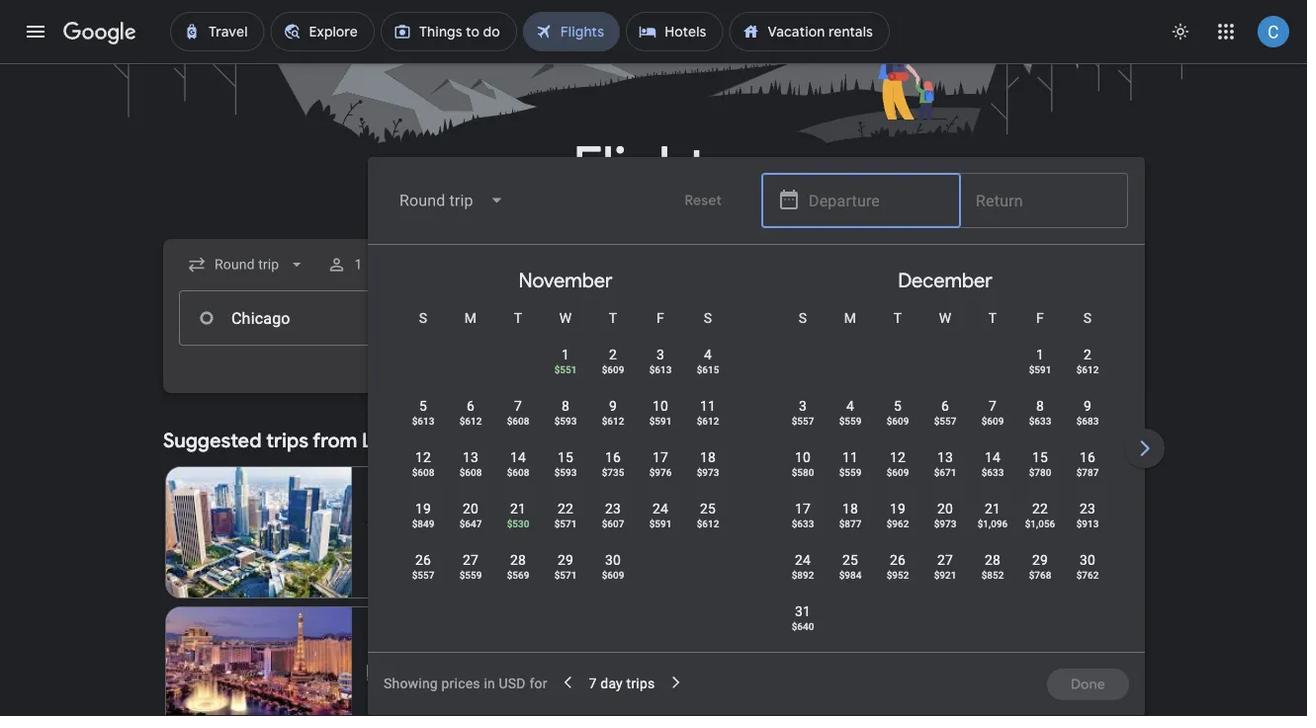 Task type: describe. For each thing, give the bounding box(es) containing it.
mon, nov 27 element
[[463, 551, 479, 571]]

4 – 10,
[[395, 505, 437, 521]]

4 for 4 $615
[[704, 347, 712, 363]]

23 $913
[[1076, 501, 1099, 530]]

1 inside popup button
[[354, 257, 362, 273]]

, 559 us dollars element for 4
[[839, 415, 862, 427]]

12 for 12 $609
[[890, 449, 906, 466]]

22 for 22 $571
[[558, 501, 574, 517]]

31
[[795, 604, 811, 620]]

$852
[[982, 570, 1004, 581]]

68 US dollars text field
[[591, 709, 615, 717]]

30 for 30 $609
[[605, 552, 621, 569]]

6 for 6 $557
[[941, 398, 949, 414]]

2 $612
[[1076, 347, 1099, 376]]

, 976 us dollars element
[[649, 467, 672, 479]]

, 671 us dollars element
[[934, 467, 957, 479]]

, 647 us dollars element
[[459, 518, 482, 530]]

28 for 28 $852
[[985, 552, 1001, 569]]

, 768 us dollars element
[[1029, 570, 1051, 581]]

$647
[[459, 518, 482, 530]]

sun, dec 3 element
[[799, 397, 807, 416]]

sun, nov 12 element
[[415, 448, 431, 468]]

, 849 us dollars element
[[412, 518, 434, 530]]

, 569 us dollars element
[[507, 570, 529, 581]]

$557 for 26
[[412, 570, 434, 581]]

23 $607
[[602, 501, 624, 530]]

sat, nov 4 element
[[704, 345, 712, 365]]

22 $1,056
[[1025, 501, 1055, 530]]

tue, dec 5 element
[[894, 397, 902, 416]]

december
[[898, 268, 993, 293]]

$613 for 5
[[412, 415, 434, 427]]

december row group
[[755, 253, 1135, 650]]

, 608 us dollars element for 13
[[459, 467, 482, 479]]

11 for 11 $559
[[842, 449, 858, 466]]

20 $647
[[459, 501, 482, 530]]

15 for 15 $593
[[558, 449, 574, 466]]

20 for 20 $647
[[463, 501, 479, 517]]

19 for 19 $962
[[890, 501, 906, 517]]

, 633 us dollars element for 14
[[982, 467, 1004, 479]]

$608 for 13
[[459, 467, 482, 479]]

main menu image
[[24, 20, 47, 44]]

2 $609
[[602, 347, 624, 376]]

10 $591
[[649, 398, 672, 427]]

mon, dec 4 element
[[846, 397, 854, 416]]

$683
[[1076, 415, 1099, 427]]

search button
[[601, 372, 706, 411]]

day
[[601, 676, 623, 692]]

international
[[468, 428, 584, 453]]

17 for 17 $976
[[653, 449, 668, 466]]

thu, dec 7 element
[[989, 397, 997, 416]]

$609 for 30
[[602, 570, 624, 581]]

, 787 us dollars element
[[1076, 467, 1099, 479]]

$591 for 10
[[649, 415, 672, 427]]

row containing 19
[[399, 490, 732, 547]]

thu, dec 21 element
[[985, 499, 1001, 519]]

$612 for 6
[[459, 415, 482, 427]]

11 for 11 $612
[[700, 398, 716, 414]]

2 t from the left
[[609, 310, 617, 326]]

24 for 24 $892
[[795, 552, 811, 569]]

jan
[[368, 505, 391, 521]]

tue, nov 7 element
[[514, 397, 522, 416]]

$551
[[554, 364, 577, 376]]

, 962 us dollars element
[[887, 518, 909, 530]]

, 530 us dollars element
[[507, 518, 529, 530]]

november
[[519, 268, 613, 293]]

w for november
[[559, 310, 572, 326]]

$952
[[887, 570, 909, 581]]

26 for 26 $952
[[890, 552, 906, 569]]

$612 for 11
[[697, 415, 719, 427]]

Return text field
[[975, 292, 1111, 345]]

, 608 us dollars element for 12
[[412, 467, 434, 479]]

17 $633
[[792, 501, 814, 530]]

$913
[[1076, 518, 1099, 530]]

22 for 22 $1,056
[[1032, 501, 1048, 517]]

, 921 us dollars element
[[934, 570, 957, 581]]

20 $973
[[934, 501, 957, 530]]

, 613 us dollars element for 5
[[412, 415, 434, 427]]

suggested trips from las cruces international airport
[[163, 428, 654, 453]]

$633 for 8
[[1029, 415, 1051, 427]]

3 $613
[[649, 347, 672, 376]]

tue, nov 14 element
[[510, 448, 526, 468]]

, 551 us dollars element
[[554, 364, 577, 376]]

10 $580
[[792, 449, 814, 479]]

$559 for 27
[[459, 570, 482, 581]]

, 892 us dollars element
[[792, 570, 814, 581]]

31 $640
[[792, 604, 814, 633]]

wed, nov 15 element
[[558, 448, 574, 468]]

tue, nov 28 element
[[510, 551, 526, 571]]

fri, dec 8 element
[[1036, 397, 1044, 416]]

wed, nov 29 element
[[558, 551, 574, 571]]

, 762 us dollars element
[[1076, 570, 1099, 581]]

24 inside suggested trips from las cruces international airport region
[[485, 525, 501, 541]]

13 for 13 $608
[[463, 449, 479, 466]]

$976
[[649, 467, 672, 479]]

$608 for 7
[[507, 415, 529, 427]]

15 $593
[[554, 449, 577, 479]]

wed, nov 22 element
[[558, 499, 574, 519]]

grid inside flight search field
[[376, 253, 1307, 664]]

fri, dec 22 element
[[1032, 499, 1048, 519]]

21 for 21 $530
[[510, 501, 526, 517]]

$609 for 7
[[982, 415, 1004, 427]]

, 557 us dollars element for 26
[[412, 570, 434, 581]]

Flight search field
[[147, 157, 1307, 717]]

$609 for 12
[[887, 467, 909, 479]]

, 609 us dollars element for 7
[[982, 415, 1004, 427]]

, 877 us dollars element
[[839, 518, 862, 530]]

30 $609
[[602, 552, 624, 581]]

$612 for 9
[[602, 415, 624, 427]]

$580
[[792, 467, 814, 479]]

sat, dec 9 element
[[1084, 397, 1092, 416]]

11 $559
[[839, 449, 862, 479]]

25 $984
[[839, 552, 862, 581]]

30 $762
[[1076, 552, 1099, 581]]

1 s from the left
[[419, 310, 427, 326]]

sat, dec 30 element
[[1080, 551, 1096, 571]]

fri, dec 29 element
[[1032, 551, 1048, 571]]

$607
[[602, 518, 624, 530]]

28 for 28 $569
[[510, 552, 526, 569]]

, 609 us dollars element for 5
[[887, 415, 909, 427]]

prices
[[442, 676, 480, 692]]

next image
[[1121, 425, 1169, 473]]

8 $633
[[1029, 398, 1051, 427]]

, 612 us dollars element for 2
[[1076, 364, 1099, 376]]

explore destinations
[[987, 432, 1120, 450]]

$613 for 3
[[649, 364, 672, 376]]

airport
[[588, 428, 654, 453]]

sat, dec 16 element
[[1080, 448, 1096, 468]]

$557 for 6
[[934, 415, 957, 427]]

thu, nov 9 element
[[609, 397, 617, 416]]

1 t from the left
[[514, 310, 522, 326]]

2 hr
[[457, 665, 481, 681]]

1 for december
[[1036, 347, 1044, 363]]

$984
[[839, 570, 862, 581]]

9 $683
[[1076, 398, 1099, 427]]

19 $962
[[887, 501, 909, 530]]

, 1056 us dollars element
[[1025, 518, 1055, 530]]

3 s from the left
[[799, 310, 807, 326]]

4 $615
[[697, 347, 719, 376]]

hr for 2 hr 24 min
[[469, 525, 481, 541]]

30 for 30 $762
[[1080, 552, 1096, 569]]

row containing 3
[[779, 388, 1111, 444]]

dec
[[368, 645, 392, 662]]

from
[[313, 428, 357, 453]]

mon, nov 6 element
[[467, 397, 475, 416]]

, 612 us dollars element for 11
[[697, 415, 719, 427]]

$877
[[839, 518, 862, 530]]

sun, nov 5 element
[[419, 397, 427, 416]]

thu, nov 30 element
[[605, 551, 621, 571]]

$671
[[934, 467, 957, 479]]

$608 for 12
[[412, 467, 434, 479]]

3 for 3 $613
[[657, 347, 665, 363]]

5 $609
[[887, 398, 909, 427]]

19 $849
[[412, 501, 434, 530]]

$962
[[887, 518, 909, 530]]

29 for 29 $768
[[1032, 552, 1048, 569]]

3 for 3 $557
[[799, 398, 807, 414]]

, 780 us dollars element
[[1029, 467, 1051, 479]]

wed, nov 1 element
[[562, 345, 570, 365]]

$612 for 25
[[697, 518, 719, 530]]

thu, dec 28 element
[[985, 551, 1001, 571]]

tue, dec 12 element
[[890, 448, 906, 468]]

14 $608
[[507, 449, 529, 479]]

3 $557
[[792, 398, 814, 427]]

mon, dec 18 element
[[842, 499, 858, 519]]

4 for 4 $559
[[846, 398, 854, 414]]

, 852 us dollars element
[[982, 570, 1004, 581]]

25 for 25 $612
[[700, 501, 716, 517]]

29 $571
[[554, 552, 577, 581]]

showing
[[384, 676, 438, 692]]

fri, nov 10 element
[[653, 397, 668, 416]]

$921
[[934, 570, 957, 581]]

wed, dec 20 element
[[937, 499, 953, 519]]

0 vertical spatial las
[[362, 428, 393, 453]]

sun, dec 17 element
[[795, 499, 811, 519]]

fri, dec 1 element
[[1036, 345, 1044, 365]]

row containing 26
[[399, 542, 637, 598]]

, 952 us dollars element
[[887, 570, 909, 581]]

21 for 21 $1,096
[[985, 501, 1001, 517]]

change appearance image
[[1157, 8, 1204, 55]]

16 $787
[[1076, 449, 1099, 479]]

, 607 us dollars element
[[602, 518, 624, 530]]

m for december
[[844, 310, 857, 326]]

$973 for 20
[[934, 518, 957, 530]]

, 633 us dollars element for 8
[[1029, 415, 1051, 427]]

8 for 8 $593
[[562, 398, 570, 414]]

, 640 us dollars element
[[792, 621, 814, 633]]

27 $559
[[459, 552, 482, 581]]

17 $976
[[649, 449, 672, 479]]

$640
[[792, 621, 814, 633]]

13 for 13 $671
[[937, 449, 953, 466]]

sat, nov 11 element
[[700, 397, 716, 416]]

wed, dec 27 element
[[937, 551, 953, 571]]

, 593 us dollars element for 15
[[554, 467, 577, 479]]

$973 for 18
[[697, 467, 719, 479]]



Task type: locate. For each thing, give the bounding box(es) containing it.
, 612 us dollars element up mon, nov 13 'element'
[[459, 415, 482, 427]]

1 13 from the left
[[463, 449, 479, 466]]

1 horizontal spatial 21
[[985, 501, 1001, 517]]

17 inside 17 $633
[[795, 501, 811, 517]]

7 inside 7 $609
[[989, 398, 997, 414]]

, 608 us dollars element
[[507, 415, 529, 427], [412, 467, 434, 479], [459, 467, 482, 479], [507, 467, 529, 479]]

27 down 2 hr 24 min
[[463, 552, 479, 569]]

$557 for 3
[[792, 415, 814, 427]]

american image
[[368, 525, 383, 541]]

1 30 from the left
[[605, 552, 621, 569]]

1 f from the left
[[657, 310, 664, 326]]

24 inside 24 $591
[[653, 501, 668, 517]]

1 20 from the left
[[463, 501, 479, 517]]

1 horizontal spatial 27
[[937, 552, 953, 569]]

0 vertical spatial trips
[[266, 428, 308, 453]]

14 inside 14 $633
[[985, 449, 1001, 466]]

3 t from the left
[[894, 310, 902, 326]]

1 inside 1 $591
[[1036, 347, 1044, 363]]

1 vertical spatial $973
[[934, 518, 957, 530]]

1 $551
[[554, 347, 577, 376]]

$608 up the angeles
[[412, 467, 434, 479]]

$608 up international in the bottom left of the page
[[507, 415, 529, 427]]

, 557 us dollars element left "27 $559"
[[412, 570, 434, 581]]

19 inside 19 $849
[[415, 501, 431, 517]]

1 horizontal spatial 3
[[799, 398, 807, 414]]

2 horizontal spatial , 557 us dollars element
[[934, 415, 957, 427]]

, 557 us dollars element up the wed, dec 13 element
[[934, 415, 957, 427]]

22 up $1,056
[[1032, 501, 1048, 517]]

0 horizontal spatial 6
[[467, 398, 475, 414]]

$613 up cruces
[[412, 415, 434, 427]]

, 633 us dollars element for 17
[[792, 518, 814, 530]]

$609
[[602, 364, 624, 376], [887, 415, 909, 427], [982, 415, 1004, 427], [887, 467, 909, 479], [602, 570, 624, 581]]

2 6 from the left
[[941, 398, 949, 414]]

las
[[362, 428, 393, 453], [368, 623, 393, 644]]

7 for 7 day trips
[[589, 676, 597, 692]]

las inside las vegas dec 11 – 20
[[368, 623, 393, 644]]

29 for 29 $571
[[558, 552, 574, 569]]

11 – 20
[[395, 645, 443, 662]]

13 inside 13 $671
[[937, 449, 953, 466]]

2 19 from the left
[[890, 501, 906, 517]]

las right from
[[362, 428, 393, 453]]

0 vertical spatial $633
[[1029, 415, 1051, 427]]

18 for 18 $973
[[700, 449, 716, 466]]

$593 up wed, nov 22 element
[[554, 467, 577, 479]]

24 left min
[[485, 525, 501, 541]]

$557 inside november 'row group'
[[412, 570, 434, 581]]

2 27 from the left
[[937, 552, 953, 569]]

18 for 18 $877
[[842, 501, 858, 517]]

s left departure text field
[[799, 310, 807, 326]]

0 horizontal spatial trips
[[266, 428, 308, 453]]

usd
[[499, 676, 526, 692]]

2 nonstop from the top
[[391, 665, 445, 681]]

fri, nov 17 element
[[653, 448, 668, 468]]

1 horizontal spatial , 557 us dollars element
[[792, 415, 814, 427]]

wed, nov 8 element
[[562, 397, 570, 416]]

27 inside 27 $921
[[937, 552, 953, 569]]

30 inside '30 $762'
[[1080, 552, 1096, 569]]

0 vertical spatial 18
[[700, 449, 716, 466]]

$591 right , 607 us dollars element
[[649, 518, 672, 530]]

0 vertical spatial 17
[[653, 449, 668, 466]]

$571
[[554, 518, 577, 530], [554, 570, 577, 581]]

1 vertical spatial 11
[[842, 449, 858, 466]]

w inside december row group
[[939, 310, 952, 326]]

2 8 from the left
[[1036, 398, 1044, 414]]

9 up the $683
[[1084, 398, 1092, 414]]

sat, dec 2 element
[[1084, 345, 1092, 365]]

24 $892
[[792, 552, 814, 581]]

28 $569
[[507, 552, 529, 581]]

9
[[609, 398, 617, 414], [1084, 398, 1092, 414]]

22 inside 22 $1,056
[[1032, 501, 1048, 517]]

4 t from the left
[[989, 310, 997, 326]]

0 horizontal spatial 12
[[415, 449, 431, 466]]

2 for 2 hr
[[457, 665, 465, 681]]

0 vertical spatial , 593 us dollars element
[[554, 415, 577, 427]]

frontier image
[[368, 665, 383, 681]]

1 horizontal spatial 24
[[653, 501, 668, 517]]

$608 for 14
[[507, 467, 529, 479]]

2 vertical spatial $559
[[459, 570, 482, 581]]

$559 for 11
[[839, 467, 862, 479]]

15 for 15 $780
[[1032, 449, 1048, 466]]

1 9 from the left
[[609, 398, 617, 414]]

1 m from the left
[[465, 310, 477, 326]]

1 14 from the left
[[510, 449, 526, 466]]

$609 for 5
[[887, 415, 909, 427]]

6 inside 6 $557
[[941, 398, 949, 414]]

$633 for 17
[[792, 518, 814, 530]]

2 horizontal spatial 1
[[1036, 347, 1044, 363]]

5
[[419, 398, 427, 414], [894, 398, 902, 414]]

, 683 us dollars element
[[1076, 415, 1099, 427]]

$762
[[1076, 570, 1099, 581]]

$787
[[1076, 467, 1099, 479]]

1 vertical spatial $633
[[982, 467, 1004, 479]]

nonstop down 4 – 10,
[[391, 525, 445, 541]]

, 591 us dollars element
[[1029, 364, 1051, 376], [649, 415, 672, 427], [649, 518, 672, 530]]

trips left from
[[266, 428, 308, 453]]

$569
[[507, 570, 529, 581]]

26 $952
[[887, 552, 909, 581]]

, 591 us dollars element right , 607 us dollars element
[[649, 518, 672, 530]]

1 , 593 us dollars element from the top
[[554, 415, 577, 427]]

fri, nov 3 element
[[657, 345, 665, 365]]

17 for 17 $633
[[795, 501, 811, 517]]

wed, dec 6 element
[[941, 397, 949, 416]]

2 20 from the left
[[937, 501, 953, 517]]

11 down 4 $559 at the right bottom
[[842, 449, 858, 466]]

2 , 571 us dollars element from the top
[[554, 570, 577, 581]]

2 14 from the left
[[985, 449, 1001, 466]]

6 inside 6 $612
[[467, 398, 475, 414]]

$735
[[602, 467, 624, 479]]

, 591 us dollars element for 10
[[649, 415, 672, 427]]

fri, dec 15 element
[[1032, 448, 1048, 468]]

21
[[510, 501, 526, 517], [985, 501, 1001, 517]]

suggested trips from las cruces international airport region
[[163, 417, 1144, 717]]

21 up ', 530 us dollars' 'element'
[[510, 501, 526, 517]]

, 973 us dollars element for 18
[[697, 467, 719, 479]]

27 up $921
[[937, 552, 953, 569]]

$571 for 22
[[554, 518, 577, 530]]

1 vertical spatial 24
[[485, 525, 501, 541]]

, 608 us dollars element for 14
[[507, 467, 529, 479]]

5 inside the 5 $609
[[894, 398, 902, 414]]

4 s from the left
[[1083, 310, 1092, 326]]

, 571 us dollars element for 22
[[554, 518, 577, 530]]

28 up $569
[[510, 552, 526, 569]]

2 21 from the left
[[985, 501, 1001, 517]]

1 horizontal spatial 17
[[795, 501, 811, 517]]

$973 up wed, dec 27 'element'
[[934, 518, 957, 530]]

16 up $787
[[1080, 449, 1096, 466]]

13 $608
[[459, 449, 482, 479]]

4 right sun, dec 3 element in the bottom right of the page
[[846, 398, 854, 414]]

1 w from the left
[[559, 310, 572, 326]]

$612 inside december row group
[[1076, 364, 1099, 376]]

1 15 from the left
[[558, 449, 574, 466]]

19 up $962
[[890, 501, 906, 517]]

0 horizontal spatial 14
[[510, 449, 526, 466]]

$591 for 24
[[649, 518, 672, 530]]

3 up search
[[657, 347, 665, 363]]

11 inside the 11 $612
[[700, 398, 716, 414]]

vegas
[[396, 623, 441, 644]]

16 for 16 $787
[[1080, 449, 1096, 466]]

26 up $952
[[890, 552, 906, 569]]

0 horizontal spatial 20
[[463, 501, 479, 517]]

None field
[[384, 177, 521, 224], [179, 247, 315, 283], [384, 177, 521, 224], [179, 247, 315, 283]]

0 vertical spatial $571
[[554, 518, 577, 530]]

0 horizontal spatial m
[[465, 310, 477, 326]]

19
[[415, 501, 431, 517], [890, 501, 906, 517]]

8 $593
[[554, 398, 577, 427]]

1 horizontal spatial 13
[[937, 449, 953, 466]]

27 $921
[[934, 552, 957, 581]]

24
[[653, 501, 668, 517], [485, 525, 501, 541], [795, 552, 811, 569]]

15 inside 15 $593
[[558, 449, 574, 466]]

nonstop down 11 – 20
[[391, 665, 445, 681]]

0 horizontal spatial 25
[[700, 501, 716, 517]]

sun, dec 24 element
[[795, 551, 811, 571]]

1 19 from the left
[[415, 501, 431, 517]]

1 horizontal spatial $633
[[982, 467, 1004, 479]]

1 $593 from the top
[[554, 415, 577, 427]]

2 28 from the left
[[985, 552, 1001, 569]]

2 hr 24 min
[[457, 525, 528, 541]]

destinations
[[1039, 432, 1120, 450]]

, 608 us dollars element for 7
[[507, 415, 529, 427]]

, 608 us dollars element down international in the bottom left of the page
[[507, 467, 529, 479]]

15
[[558, 449, 574, 466], [1032, 449, 1048, 466]]

30 up , 762 us dollars element
[[1080, 552, 1096, 569]]

$559 inside november 'row group'
[[459, 570, 482, 581]]

27 for 27 $559
[[463, 552, 479, 569]]

2 for 2 $612
[[1084, 347, 1092, 363]]

, 612 us dollars element for 9
[[602, 415, 624, 427]]

row containing 17
[[779, 490, 1111, 547]]

mon, dec 11 element
[[842, 448, 858, 468]]

, 735 us dollars element
[[602, 467, 624, 479]]

26 inside 26 $557
[[415, 552, 431, 569]]

4 up , 615 us dollars element
[[704, 347, 712, 363]]

cruces
[[397, 428, 463, 453]]

14
[[510, 449, 526, 466], [985, 449, 1001, 466]]

22 inside 22 $571
[[558, 501, 574, 517]]

tue, nov 21 element
[[510, 499, 526, 519]]

21 inside 21 $1,096
[[985, 501, 1001, 517]]

9 for 9 $612
[[609, 398, 617, 414]]

16 inside 16 $735
[[605, 449, 621, 466]]

w up the wed, nov 1 element
[[559, 310, 572, 326]]

, 593 us dollars element up wed, nov 15 element on the bottom left of the page
[[554, 415, 577, 427]]

las up dec
[[368, 623, 393, 644]]

26 down , 849 us dollars element on the left bottom of page
[[415, 552, 431, 569]]

1 vertical spatial $591
[[649, 415, 672, 427]]

1 horizontal spatial 1
[[562, 347, 570, 363]]

1 horizontal spatial 10
[[795, 449, 811, 466]]

25 inside the 25 $984
[[842, 552, 858, 569]]

f up fri, dec 1 element
[[1036, 310, 1044, 326]]

1 horizontal spatial 11
[[842, 449, 858, 466]]

1 nonstop from the top
[[391, 525, 445, 541]]

1 horizontal spatial , 633 us dollars element
[[982, 467, 1004, 479]]

$609 for 2
[[602, 364, 624, 376]]

0 horizontal spatial 23
[[605, 501, 621, 517]]

16 $735
[[602, 449, 624, 479]]

1
[[354, 257, 362, 273], [562, 347, 570, 363], [1036, 347, 1044, 363]]

1 button
[[319, 241, 398, 289]]

sat, dec 23 element
[[1080, 499, 1096, 519]]

27 for 27 $921
[[937, 552, 953, 569]]

1 6 from the left
[[467, 398, 475, 414]]

0 vertical spatial 24
[[653, 501, 668, 517]]

10 inside 10 $591
[[653, 398, 668, 414]]

, 608 us dollars element up the angeles
[[412, 467, 434, 479]]

, 984 us dollars element
[[839, 570, 862, 581]]

0 vertical spatial $613
[[649, 364, 672, 376]]

27
[[463, 552, 479, 569], [937, 552, 953, 569]]

tue, dec 26 element
[[890, 551, 906, 571]]

2 vertical spatial , 559 us dollars element
[[459, 570, 482, 581]]

2 vertical spatial $633
[[792, 518, 814, 530]]

26 $557
[[412, 552, 434, 581]]

1 vertical spatial , 613 us dollars element
[[412, 415, 434, 427]]

2 vertical spatial $591
[[649, 518, 672, 530]]

1 16 from the left
[[605, 449, 621, 466]]

$593 for 8
[[554, 415, 577, 427]]

$892
[[792, 570, 814, 581]]

, 559 us dollars element
[[839, 415, 862, 427], [839, 467, 862, 479], [459, 570, 482, 581]]

, 973 us dollars element up sat, nov 25 element at the bottom right of the page
[[697, 467, 719, 479]]

1 horizontal spatial 6
[[941, 398, 949, 414]]

2 s from the left
[[704, 310, 712, 326]]

, 613 us dollars element
[[649, 364, 672, 376], [412, 415, 434, 427]]

m up mon, dec 4 'element' on the bottom of the page
[[844, 310, 857, 326]]

12 $608
[[412, 449, 434, 479]]

sun, dec 31 element
[[795, 602, 811, 622]]

min
[[504, 525, 528, 541]]

20 up , 647 us dollars element
[[463, 501, 479, 517]]

2 13 from the left
[[937, 449, 953, 466]]

13 up , 671 us dollars element
[[937, 449, 953, 466]]

row containing 10
[[779, 439, 1111, 495]]

0 horizontal spatial , 613 us dollars element
[[412, 415, 434, 427]]

, 593 us dollars element
[[554, 415, 577, 427], [554, 467, 577, 479]]

29
[[558, 552, 574, 569], [1032, 552, 1048, 569]]

27 inside "27 $559"
[[463, 552, 479, 569]]

188 US dollars text field
[[585, 569, 615, 586]]

w inside november 'row group'
[[559, 310, 572, 326]]

, 559 us dollars element for 11
[[839, 467, 862, 479]]

23 up , 913 us dollars element
[[1080, 501, 1096, 517]]

1 horizontal spatial 19
[[890, 501, 906, 517]]

11 $612
[[697, 398, 719, 427]]

16 up , 735 us dollars element
[[605, 449, 621, 466]]

, 609 us dollars element for 12
[[887, 467, 909, 479]]

14 for 14 $633
[[985, 449, 1001, 466]]

$591 up 'fri, dec 8' element
[[1029, 364, 1051, 376]]

Departure text field
[[808, 292, 944, 345]]

, 571 us dollars element
[[554, 518, 577, 530], [554, 570, 577, 581]]

row group
[[1135, 253, 1307, 645]]

21 up , 1096 us dollars element
[[985, 501, 1001, 517]]

23 inside the 23 $607
[[605, 501, 621, 517]]

$530
[[507, 518, 529, 530]]

, 615 us dollars element
[[697, 364, 719, 376]]

0 vertical spatial 25
[[700, 501, 716, 517]]

0 horizontal spatial 28
[[510, 552, 526, 569]]

14 down 7 $609
[[985, 449, 1001, 466]]

1 hr from the top
[[469, 525, 481, 541]]

1 horizontal spatial 25
[[842, 552, 858, 569]]

$633
[[1029, 415, 1051, 427], [982, 467, 1004, 479], [792, 518, 814, 530]]

2 vertical spatial , 591 us dollars element
[[649, 518, 672, 530]]

26 inside 26 $952
[[890, 552, 906, 569]]

4 inside 4 $559
[[846, 398, 854, 414]]

0 horizontal spatial 5
[[419, 398, 427, 414]]

11 down the $615
[[700, 398, 716, 414]]

wed, dec 13 element
[[937, 448, 953, 468]]

23 inside the 23 $913
[[1080, 501, 1096, 517]]

21 inside the 21 $530
[[510, 501, 526, 517]]

9 inside '9 $612'
[[609, 398, 617, 414]]

row containing 12
[[399, 439, 732, 495]]

$593 for 15
[[554, 467, 577, 479]]

6 right tue, dec 5 element
[[941, 398, 949, 414]]

$633 up explore destinations
[[1029, 415, 1051, 427]]

2 vertical spatial , 633 us dollars element
[[792, 518, 814, 530]]

7 inside 7 $608
[[514, 398, 522, 414]]

trips right day
[[627, 676, 655, 692]]

2 w from the left
[[939, 310, 952, 326]]

sun, nov 19 element
[[415, 499, 431, 519]]

30 down , 607 us dollars element
[[605, 552, 621, 569]]

7 for 7 $609
[[989, 398, 997, 414]]

4 inside 4 $615
[[704, 347, 712, 363]]

$593 up wed, nov 15 element on the bottom left of the page
[[554, 415, 577, 427]]

9 up the airport
[[609, 398, 617, 414]]

0 vertical spatial , 559 us dollars element
[[839, 415, 862, 427]]

$559 up 'mon, dec 11' element
[[839, 415, 862, 427]]

5 up cruces
[[419, 398, 427, 414]]

4 $559
[[839, 398, 862, 427]]

$973 inside november 'row group'
[[697, 467, 719, 479]]

november row group
[[376, 253, 755, 645]]

28 $852
[[982, 552, 1004, 581]]

18 inside the '18 $973'
[[700, 449, 716, 466]]

grid
[[376, 253, 1307, 664]]

f for december
[[1036, 310, 1044, 326]]

18 inside 18 $877
[[842, 501, 858, 517]]

, 633 us dollars element up sun, dec 24 element
[[792, 518, 814, 530]]

row containing 24
[[779, 542, 1111, 598]]

17 up , 976 us dollars element
[[653, 449, 668, 466]]

, 973 us dollars element
[[697, 467, 719, 479], [934, 518, 957, 530]]

1 21 from the left
[[510, 501, 526, 517]]

mon, nov 13 element
[[463, 448, 479, 468]]

w down december
[[939, 310, 952, 326]]

2 $571 from the top
[[554, 570, 577, 581]]

tue, dec 19 element
[[890, 499, 906, 519]]

, 1096 us dollars element
[[978, 518, 1008, 530]]

3 left mon, dec 4 'element' on the bottom of the page
[[799, 398, 807, 414]]

4
[[704, 347, 712, 363], [846, 398, 854, 414]]

0 vertical spatial nonstop
[[391, 525, 445, 541]]

20 inside 20 $647
[[463, 501, 479, 517]]

0 horizontal spatial $557
[[412, 570, 434, 581]]

2 hr from the top
[[469, 665, 481, 681]]

2 12 from the left
[[890, 449, 906, 466]]

s up sat, nov 4 element
[[704, 310, 712, 326]]

1 horizontal spatial 20
[[937, 501, 953, 517]]

$973 up sat, nov 25 element at the bottom right of the page
[[697, 467, 719, 479]]

2024
[[440, 505, 472, 521]]

2 f from the left
[[1036, 310, 1044, 326]]

thu, nov 2 element
[[609, 345, 617, 365]]

1 27 from the left
[[463, 552, 479, 569]]

, 571 us dollars element up 'wed, nov 29' element
[[554, 518, 577, 530]]

12 up the angeles
[[415, 449, 431, 466]]

14 for 14 $608
[[510, 449, 526, 466]]

1 horizontal spatial m
[[844, 310, 857, 326]]

7
[[514, 398, 522, 414], [989, 398, 997, 414], [589, 676, 597, 692]]

, 609 us dollars element
[[602, 364, 624, 376], [887, 415, 909, 427], [982, 415, 1004, 427], [887, 467, 909, 479], [602, 570, 624, 581]]

0 horizontal spatial 9
[[609, 398, 617, 414]]

sun, nov 26 element
[[415, 551, 431, 571]]

0 vertical spatial 11
[[700, 398, 716, 414]]

m
[[465, 310, 477, 326], [844, 310, 857, 326]]

$188
[[585, 569, 615, 586]]

9 inside 9 $683
[[1084, 398, 1092, 414]]

, 557 us dollars element for 6
[[934, 415, 957, 427]]

f up fri, nov 3 element
[[657, 310, 664, 326]]

1 horizontal spatial , 613 us dollars element
[[649, 364, 672, 376]]

7 $608
[[507, 398, 529, 427]]

18 $877
[[839, 501, 862, 530]]

2 23 from the left
[[1080, 501, 1096, 517]]

fri, nov 24 element
[[653, 499, 668, 519]]

0 horizontal spatial 22
[[558, 501, 574, 517]]

1 vertical spatial 18
[[842, 501, 858, 517]]

, 557 us dollars element for 3
[[792, 415, 814, 427]]

sun, dec 10 element
[[795, 448, 811, 468]]

25 inside 25 $612
[[700, 501, 716, 517]]

$571 for 29
[[554, 570, 577, 581]]

, 557 us dollars element
[[792, 415, 814, 427], [934, 415, 957, 427], [412, 570, 434, 581]]

1 horizontal spatial $613
[[649, 364, 672, 376]]

for
[[529, 676, 547, 692]]

1 horizontal spatial trips
[[627, 676, 655, 692]]

0 horizontal spatial w
[[559, 310, 572, 326]]

11
[[700, 398, 716, 414], [842, 449, 858, 466]]

18
[[700, 449, 716, 466], [842, 501, 858, 517]]

$591 inside december row group
[[1029, 364, 1051, 376]]

8 inside 8 $633
[[1036, 398, 1044, 414]]

2 $593 from the top
[[554, 467, 577, 479]]

1 horizontal spatial 12
[[890, 449, 906, 466]]

$973
[[697, 467, 719, 479], [934, 518, 957, 530]]

, 580 us dollars element
[[792, 467, 814, 479]]

$559 up mon, dec 18 element
[[839, 467, 862, 479]]

1 , 571 us dollars element from the top
[[554, 518, 577, 530]]

0 vertical spatial $591
[[1029, 364, 1051, 376]]

1 horizontal spatial 4
[[846, 398, 854, 414]]

trips
[[266, 428, 308, 453], [627, 676, 655, 692]]

2 , 593 us dollars element from the top
[[554, 467, 577, 479]]

, 612 us dollars element for 6
[[459, 415, 482, 427]]

$615
[[697, 364, 719, 376]]

1 29 from the left
[[558, 552, 574, 569]]

6 $557
[[934, 398, 957, 427]]

0 vertical spatial 4
[[704, 347, 712, 363]]

nonstop for vegas
[[391, 665, 445, 681]]

7 for 7 $608
[[514, 398, 522, 414]]

thu, nov 16 element
[[605, 448, 621, 468]]

28 inside 28 $569
[[510, 552, 526, 569]]

row
[[542, 328, 732, 393], [1016, 328, 1111, 393], [399, 388, 732, 444], [779, 388, 1111, 444], [399, 439, 732, 495], [779, 439, 1111, 495], [399, 490, 732, 547], [779, 490, 1111, 547], [399, 542, 637, 598], [779, 542, 1111, 598]]

$571 left 188 us dollars text box
[[554, 570, 577, 581]]

18 up $877
[[842, 501, 858, 517]]

, 973 us dollars element for 20
[[934, 518, 957, 530]]

, 973 us dollars element up wed, dec 27 'element'
[[934, 518, 957, 530]]

f for november
[[657, 310, 664, 326]]

hr
[[469, 525, 481, 541], [469, 665, 481, 681]]

1 horizontal spatial 14
[[985, 449, 1001, 466]]

5 for 5 $613
[[419, 398, 427, 414]]

30 inside 30 $609
[[605, 552, 621, 569]]

7 $609
[[982, 398, 1004, 427]]

2 left fri, nov 3 element
[[609, 347, 617, 363]]

29 up $768 on the bottom right of page
[[1032, 552, 1048, 569]]

$633 up sun, dec 24 element
[[792, 518, 814, 530]]

1 23 from the left
[[605, 501, 621, 517]]

, 608 us dollars element up mon, nov 20 element
[[459, 467, 482, 479]]

0 horizontal spatial 24
[[485, 525, 501, 541]]

1 for november
[[562, 347, 570, 363]]

$612 up the airport
[[602, 415, 624, 427]]

f inside december row group
[[1036, 310, 1044, 326]]

suggested
[[163, 428, 262, 453]]

$1,056
[[1025, 518, 1055, 530]]

6 $612
[[459, 398, 482, 427]]

in
[[484, 676, 495, 692]]

$559 for 4
[[839, 415, 862, 427]]

10 up , 580 us dollars element
[[795, 449, 811, 466]]

0 horizontal spatial $973
[[697, 467, 719, 479]]

m inside 'row group'
[[465, 310, 477, 326]]

los angeles jan 4 – 10, 2024
[[368, 483, 472, 521]]

14 inside 14 $608
[[510, 449, 526, 466]]

21 $1,096
[[978, 501, 1008, 530]]

los
[[368, 483, 393, 503]]

1 5 from the left
[[419, 398, 427, 414]]

19 up , 849 us dollars element on the left bottom of page
[[415, 501, 431, 517]]

2 horizontal spatial 24
[[795, 552, 811, 569]]

1 $571 from the top
[[554, 518, 577, 530]]

$613 up search
[[649, 364, 672, 376]]

1 vertical spatial , 559 us dollars element
[[839, 467, 862, 479]]

hr left in
[[469, 665, 481, 681]]

thu, dec 14 element
[[985, 448, 1001, 468]]

1 26 from the left
[[415, 552, 431, 569]]

0 vertical spatial $559
[[839, 415, 862, 427]]

29 $768
[[1029, 552, 1051, 581]]

6 for 6 $612
[[467, 398, 475, 414]]

0 vertical spatial , 571 us dollars element
[[554, 518, 577, 530]]

2 horizontal spatial 7
[[989, 398, 997, 414]]

22 $571
[[554, 501, 577, 530]]

mon, dec 25 element
[[842, 551, 858, 571]]

16 for 16 $735
[[605, 449, 621, 466]]

7 left day
[[589, 676, 597, 692]]

19 for 19 $849
[[415, 501, 431, 517]]

, 591 us dollars element for 1
[[1029, 364, 1051, 376]]

grid containing november
[[376, 253, 1307, 664]]

19 inside 19 $962
[[890, 501, 906, 517]]

None text field
[[179, 291, 458, 346]]

$591 for 1
[[1029, 364, 1051, 376]]

m up mon, nov 6 element
[[465, 310, 477, 326]]

Return text field
[[976, 174, 1112, 227]]

22 down 15 $593
[[558, 501, 574, 517]]

0 horizontal spatial , 973 us dollars element
[[697, 467, 719, 479]]

$571 up 'wed, nov 29' element
[[554, 518, 577, 530]]

9 for 9 $683
[[1084, 398, 1092, 414]]

0 vertical spatial , 613 us dollars element
[[649, 364, 672, 376]]

13 inside 13 $608
[[463, 449, 479, 466]]

2 9 from the left
[[1084, 398, 1092, 414]]

, 559 us dollars element up mon, dec 18 element
[[839, 467, 862, 479]]

24 inside 24 $892
[[795, 552, 811, 569]]

0 horizontal spatial 4
[[704, 347, 712, 363]]

2 inside 2 $612
[[1084, 347, 1092, 363]]

20 inside 20 $973
[[937, 501, 953, 517]]

2 5 from the left
[[894, 398, 902, 414]]

0 horizontal spatial 26
[[415, 552, 431, 569]]

row containing 5
[[399, 388, 732, 444]]

1 28 from the left
[[510, 552, 526, 569]]

0 horizontal spatial 3
[[657, 347, 665, 363]]

, 593 us dollars element for 8
[[554, 415, 577, 427]]

5 $613
[[412, 398, 434, 427]]

1 horizontal spatial 18
[[842, 501, 858, 517]]

2 m from the left
[[844, 310, 857, 326]]

25 for 25 $984
[[842, 552, 858, 569]]

5 for 5 $609
[[894, 398, 902, 414]]

2 right fri, dec 1 element
[[1084, 347, 1092, 363]]

Departure text field
[[809, 174, 945, 227]]

10
[[653, 398, 668, 414], [795, 449, 811, 466]]

1 horizontal spatial , 973 us dollars element
[[934, 518, 957, 530]]

1 horizontal spatial 7
[[589, 676, 597, 692]]

$1,096
[[978, 518, 1008, 530]]

 image
[[449, 663, 453, 683]]

10 down 3 $613
[[653, 398, 668, 414]]

2 horizontal spatial $633
[[1029, 415, 1051, 427]]

11 inside 11 $559
[[842, 449, 858, 466]]

28 inside 28 $852
[[985, 552, 1001, 569]]

5 inside 5 $613
[[419, 398, 427, 414]]

1 vertical spatial , 973 us dollars element
[[934, 518, 957, 530]]

7 day trips
[[589, 676, 655, 692]]

20 for 20 $973
[[937, 501, 953, 517]]

23 for 23 $607
[[605, 501, 621, 517]]

30
[[605, 552, 621, 569], [1080, 552, 1096, 569]]

1 horizontal spatial 22
[[1032, 501, 1048, 517]]

1 horizontal spatial 16
[[1080, 449, 1096, 466]]

1 22 from the left
[[558, 501, 574, 517]]

23 for 23 $913
[[1080, 501, 1096, 517]]

search
[[645, 383, 690, 400]]

1 vertical spatial 10
[[795, 449, 811, 466]]

$973 inside december row group
[[934, 518, 957, 530]]

10 inside the 10 $580
[[795, 449, 811, 466]]

, 613 us dollars element up cruces
[[412, 415, 434, 427]]

2 inside 2 $609
[[609, 347, 617, 363]]

3 inside 3 $557
[[799, 398, 807, 414]]

12 inside 12 $609
[[890, 449, 906, 466]]

18 $973
[[697, 449, 719, 479]]

2 30 from the left
[[1080, 552, 1096, 569]]

hr for 2 hr
[[469, 665, 481, 681]]

2 left in
[[457, 665, 465, 681]]

$612 up sat, dec 9 element
[[1076, 364, 1099, 376]]

18 down the 11 $612
[[700, 449, 716, 466]]

trips inside region
[[266, 428, 308, 453]]

m inside row group
[[844, 310, 857, 326]]

showing prices in usd for
[[384, 676, 547, 692]]

, 591 us dollars element for 24
[[649, 518, 672, 530]]

0 vertical spatial hr
[[469, 525, 481, 541]]

sat, nov 18 element
[[700, 448, 716, 468]]

17 inside 17 $976
[[653, 449, 668, 466]]

sat, nov 25 element
[[700, 499, 716, 519]]

1 vertical spatial nonstop
[[391, 665, 445, 681]]

6
[[467, 398, 475, 414], [941, 398, 949, 414]]

1 horizontal spatial $973
[[934, 518, 957, 530]]

12 inside 12 $608
[[415, 449, 431, 466]]

23 up $607
[[605, 501, 621, 517]]

s up sat, dec 2 element
[[1083, 310, 1092, 326]]

3 inside 3 $613
[[657, 347, 665, 363]]

$591 down search
[[649, 415, 672, 427]]

, 633 us dollars element
[[1029, 415, 1051, 427], [982, 467, 1004, 479], [792, 518, 814, 530]]

1 vertical spatial hr
[[469, 665, 481, 681]]

1 inside the 1 $551
[[562, 347, 570, 363]]

1 8 from the left
[[562, 398, 570, 414]]

explore
[[987, 432, 1036, 450]]

2 26 from the left
[[890, 552, 906, 569]]

swap origin and destination. image
[[450, 307, 474, 330]]

8 inside 8 $593
[[562, 398, 570, 414]]

29 inside 29 $768
[[1032, 552, 1048, 569]]

7 up international in the bottom left of the page
[[514, 398, 522, 414]]

s left swap origin and destination. icon
[[419, 310, 427, 326]]

23
[[605, 501, 621, 517], [1080, 501, 1096, 517]]

1 horizontal spatial 5
[[894, 398, 902, 414]]

1 12 from the left
[[415, 449, 431, 466]]

$608
[[507, 415, 529, 427], [412, 467, 434, 479], [459, 467, 482, 479], [507, 467, 529, 479]]

1 horizontal spatial 29
[[1032, 552, 1048, 569]]

f inside november 'row group'
[[657, 310, 664, 326]]

$849
[[412, 518, 434, 530]]

29 inside 29 $571
[[558, 552, 574, 569]]

1 $591
[[1029, 347, 1051, 376]]

1 vertical spatial , 593 us dollars element
[[554, 467, 577, 479]]

2 horizontal spatial $557
[[934, 415, 957, 427]]

2 16 from the left
[[1080, 449, 1096, 466]]

, 591 us dollars element up 'fri, dec 8' element
[[1029, 364, 1051, 376]]

8 for 8 $633
[[1036, 398, 1044, 414]]

6 left tue, nov 7 element
[[467, 398, 475, 414]]

26 for 26 $557
[[415, 552, 431, 569]]

$612 up sat, nov 18 element
[[697, 415, 719, 427]]

10 for 10 $591
[[653, 398, 668, 414]]

, 613 us dollars element up search
[[649, 364, 672, 376]]

2 29 from the left
[[1032, 552, 1048, 569]]

m for november
[[465, 310, 477, 326]]

, 612 us dollars element
[[1076, 364, 1099, 376], [459, 415, 482, 427], [602, 415, 624, 427], [697, 415, 719, 427], [697, 518, 719, 530]]

, 913 us dollars element
[[1076, 518, 1099, 530]]

2 22 from the left
[[1032, 501, 1048, 517]]

15 down 8 $593
[[558, 449, 574, 466]]

15 inside 15 $780
[[1032, 449, 1048, 466]]

0 vertical spatial 10
[[653, 398, 668, 414]]

thu, nov 23 element
[[605, 499, 621, 519]]

1 horizontal spatial 15
[[1032, 449, 1048, 466]]

trips inside flight search field
[[627, 676, 655, 692]]

24 up , 892 us dollars element
[[795, 552, 811, 569]]

2 for 2 hr 24 min
[[457, 525, 465, 541]]

2 15 from the left
[[1032, 449, 1048, 466]]

, 612 us dollars element for 25
[[697, 518, 719, 530]]

, 608 us dollars element up international in the bottom left of the page
[[507, 415, 529, 427]]

1 horizontal spatial 28
[[985, 552, 1001, 569]]

mon, nov 20 element
[[463, 499, 479, 519]]

$633 for 14
[[982, 467, 1004, 479]]

, 613 us dollars element for 3
[[649, 364, 672, 376]]

21 $530
[[507, 501, 529, 530]]

22
[[558, 501, 574, 517], [1032, 501, 1048, 517]]

0 horizontal spatial 13
[[463, 449, 479, 466]]

, 571 us dollars element for 29
[[554, 570, 577, 581]]

16 inside 16 $787
[[1080, 449, 1096, 466]]



Task type: vqa. For each thing, say whether or not it's contained in the screenshot.
Google Flights can help you track prices for selected flights and destinations. We'll check daily and let you know about significant price changes.
no



